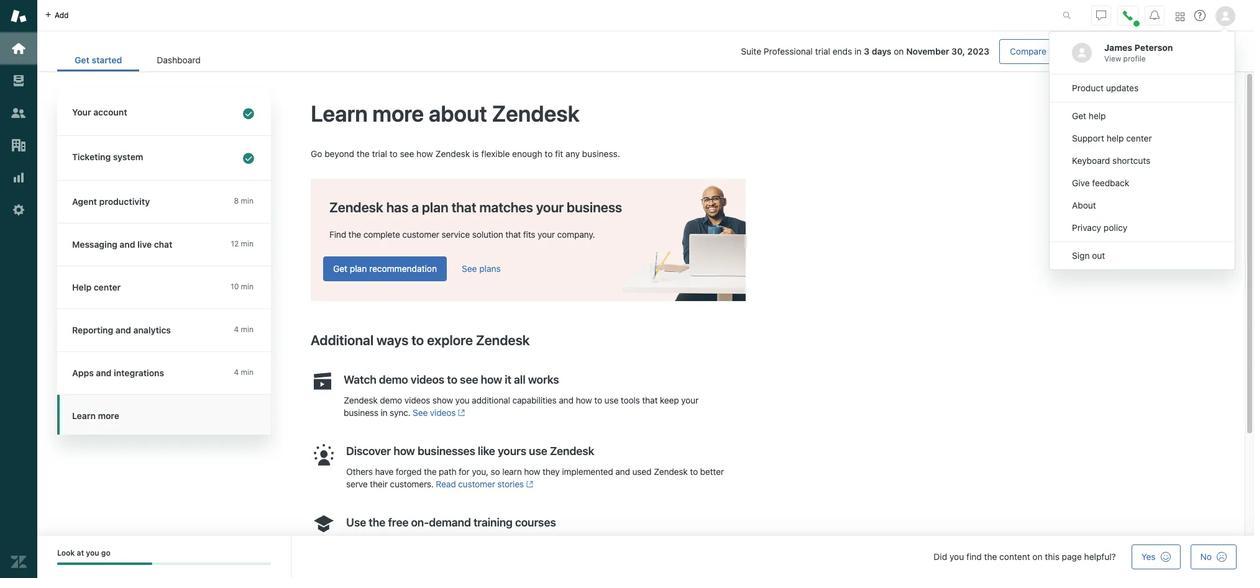 Task type: describe. For each thing, give the bounding box(es) containing it.
discover how businesses like yours use zendesk
[[346, 445, 595, 458]]

10
[[231, 282, 239, 292]]

help
[[72, 282, 92, 293]]

courses
[[515, 517, 556, 530]]

profile
[[1124, 54, 1146, 63]]

in inside zendesk demo videos show you additional capabilities and how to use tools that keep your business in sync.
[[381, 408, 388, 418]]

more for learn more about zendesk
[[373, 100, 424, 127]]

others have forged the path for you, so learn how they implemented and used zendesk to better serve their customers.
[[346, 467, 724, 490]]

min for live
[[241, 239, 254, 249]]

content
[[1000, 552, 1031, 563]]

used
[[633, 467, 652, 477]]

any
[[566, 149, 580, 159]]

demo for watch
[[379, 374, 408, 387]]

1 horizontal spatial see
[[460, 374, 478, 387]]

now
[[1218, 46, 1235, 57]]

zendesk products image
[[1176, 12, 1185, 21]]

0 vertical spatial in
[[855, 46, 862, 57]]

you inside zendesk demo videos show you additional capabilities and how to use tools that keep your business in sync.
[[456, 395, 470, 406]]

find
[[329, 229, 346, 240]]

support help center menu item
[[1050, 127, 1235, 150]]

zendesk demo videos show you additional capabilities and how to use tools that keep your business in sync.
[[344, 395, 699, 418]]

watch demo videos to see how it all works
[[344, 374, 559, 387]]

plans for compare plans
[[1049, 46, 1071, 57]]

privacy policy
[[1072, 223, 1128, 233]]

additional ways to explore zendesk
[[311, 333, 530, 349]]

product updates
[[1072, 83, 1139, 93]]

get for get help
[[1072, 111, 1087, 121]]

go
[[101, 549, 111, 558]]

recommendation
[[369, 263, 437, 274]]

on inside section
[[894, 46, 904, 57]]

the inside others have forged the path for you, so learn how they implemented and used zendesk to better serve their customers.
[[424, 467, 437, 477]]

yes
[[1142, 552, 1156, 563]]

go
[[311, 149, 322, 159]]

how up "forged"
[[394, 445, 415, 458]]

stories
[[498, 479, 524, 490]]

forged
[[396, 467, 422, 477]]

learn more
[[72, 411, 119, 422]]

1 vertical spatial customer
[[458, 479, 495, 490]]

have
[[375, 467, 394, 477]]

so
[[491, 467, 500, 477]]

min for analytics
[[241, 325, 254, 334]]

page
[[1062, 552, 1082, 563]]

reporting image
[[11, 170, 27, 186]]

it
[[505, 374, 512, 387]]

apps
[[72, 368, 94, 379]]

on inside footer
[[1033, 552, 1043, 563]]

additional
[[472, 395, 510, 406]]

messaging and live chat
[[72, 239, 172, 250]]

your inside zendesk demo videos show you additional capabilities and how to use tools that keep your business in sync.
[[681, 395, 699, 406]]

find the complete customer service solution that fits your company.
[[329, 229, 595, 240]]

0 horizontal spatial trial
[[372, 149, 387, 159]]

plan inside button
[[350, 263, 367, 274]]

demo for zendesk
[[380, 395, 402, 406]]

like
[[478, 445, 495, 458]]

notifications image
[[1150, 10, 1160, 20]]

to up has
[[390, 149, 398, 159]]

more for learn more
[[98, 411, 119, 422]]

the right 'find'
[[349, 229, 361, 240]]

get for get started
[[75, 55, 89, 65]]

learn for learn more
[[72, 411, 96, 422]]

buy your trial button
[[1094, 39, 1166, 64]]

zendesk up 'find'
[[329, 199, 383, 216]]

their
[[370, 479, 388, 490]]

0 vertical spatial avatar image
[[1216, 6, 1236, 26]]

tools
[[621, 395, 640, 406]]

product
[[1072, 83, 1104, 93]]

beyond
[[325, 149, 354, 159]]

give feedback menu item
[[1050, 172, 1235, 195]]

learn more button
[[57, 395, 269, 430]]

reporting and analytics
[[72, 325, 171, 336]]

1 vertical spatial center
[[94, 282, 121, 293]]

suite
[[741, 46, 762, 57]]

how inside zendesk demo videos show you additional capabilities and how to use tools that keep your business in sync.
[[576, 395, 592, 406]]

the right 'beyond'
[[357, 149, 370, 159]]

compare plans
[[1010, 46, 1071, 57]]

3 min from the top
[[241, 282, 254, 292]]

zendesk inside the content-title region
[[492, 100, 580, 127]]

yes button
[[1132, 545, 1181, 570]]

go beyond the trial to see how zendesk is flexible enough to fit any business.
[[311, 149, 620, 159]]

help center
[[72, 282, 121, 293]]

no
[[1201, 552, 1212, 563]]

on-
[[411, 517, 429, 530]]

12
[[231, 239, 239, 249]]

agent productivity
[[72, 196, 150, 207]]

how left it
[[481, 374, 502, 387]]

get started image
[[11, 40, 27, 57]]

account
[[93, 107, 127, 117]]

zendesk up implemented
[[550, 445, 595, 458]]

read customer stories link
[[436, 479, 534, 490]]

for
[[459, 467, 470, 477]]

has
[[386, 199, 409, 216]]

help for support
[[1107, 133, 1124, 144]]

0 horizontal spatial that
[[452, 199, 477, 216]]

zendesk left is
[[436, 149, 470, 159]]

organizations image
[[11, 137, 27, 154]]

zendesk support image
[[11, 8, 27, 24]]

implemented
[[562, 467, 613, 477]]

read
[[436, 479, 456, 490]]

4 min for integrations
[[234, 368, 254, 377]]

enough
[[512, 149, 543, 159]]

zendesk has a plan that matches your business
[[329, 199, 622, 216]]

read customer stories
[[436, 479, 524, 490]]

ends
[[833, 46, 853, 57]]

(opens in a new tab) image
[[524, 481, 534, 489]]

better
[[700, 467, 724, 477]]

chat now button
[[1187, 39, 1245, 64]]

zendesk inside others have forged the path for you, so learn how they implemented and used zendesk to better serve their customers.
[[654, 467, 688, 477]]

matches
[[480, 199, 533, 216]]

ticketing system
[[72, 152, 143, 162]]

the right use
[[369, 517, 386, 530]]

get started
[[75, 55, 122, 65]]

content-title region
[[311, 99, 746, 128]]

menu containing james peterson
[[1049, 31, 1236, 270]]

3
[[864, 46, 870, 57]]

to inside others have forged the path for you, so learn how they implemented and used zendesk to better serve their customers.
[[690, 467, 698, 477]]

days
[[872, 46, 892, 57]]

see videos link
[[413, 408, 465, 418]]

see videos
[[413, 408, 456, 418]]

zendesk up it
[[476, 333, 530, 349]]

see plans button
[[462, 263, 501, 275]]

show
[[433, 395, 453, 406]]

james peterson view profile
[[1105, 42, 1173, 63]]

chat
[[154, 239, 172, 250]]

did you find the content on this page helpful?
[[934, 552, 1116, 563]]

videos for to
[[411, 374, 445, 387]]

customers image
[[11, 105, 27, 121]]

chat now
[[1197, 46, 1235, 57]]

policy
[[1104, 223, 1128, 233]]

and inside zendesk demo videos show you additional capabilities and how to use tools that keep your business in sync.
[[559, 395, 574, 406]]

1 vertical spatial use
[[529, 445, 548, 458]]

videos for show
[[405, 395, 430, 406]]

support help center
[[1072, 133, 1152, 144]]



Task type: vqa. For each thing, say whether or not it's contained in the screenshot.
/
no



Task type: locate. For each thing, give the bounding box(es) containing it.
capabilities
[[513, 395, 557, 406]]

2 horizontal spatial that
[[642, 395, 658, 406]]

0 horizontal spatial avatar image
[[1072, 43, 1092, 63]]

get down 'find'
[[333, 263, 348, 274]]

in left sync.
[[381, 408, 388, 418]]

1 horizontal spatial in
[[855, 46, 862, 57]]

videos inside zendesk demo videos show you additional capabilities and how to use tools that keep your business in sync.
[[405, 395, 430, 406]]

peterson
[[1135, 42, 1173, 53]]

to right the ways
[[412, 333, 424, 349]]

1 vertical spatial see
[[413, 408, 428, 418]]

add
[[55, 10, 69, 20]]

fits
[[523, 229, 536, 240]]

0 vertical spatial demo
[[379, 374, 408, 387]]

to inside zendesk demo videos show you additional capabilities and how to use tools that keep your business in sync.
[[595, 395, 602, 406]]

zendesk image
[[11, 555, 27, 571]]

1 horizontal spatial help
[[1107, 133, 1124, 144]]

use up they
[[529, 445, 548, 458]]

see plans
[[462, 263, 501, 274]]

views image
[[11, 73, 27, 89]]

4 min for analytics
[[234, 325, 254, 334]]

learn down apps in the left bottom of the page
[[72, 411, 96, 422]]

1 vertical spatial that
[[506, 229, 521, 240]]

use inside zendesk demo videos show you additional capabilities and how to use tools that keep your business in sync.
[[605, 395, 619, 406]]

1 horizontal spatial use
[[605, 395, 619, 406]]

apps and integrations
[[72, 368, 164, 379]]

business
[[567, 199, 622, 216], [344, 408, 379, 418]]

1 vertical spatial demo
[[380, 395, 402, 406]]

2 horizontal spatial trial
[[1141, 46, 1156, 57]]

1 horizontal spatial avatar image
[[1216, 6, 1236, 26]]

and for integrations
[[96, 368, 112, 379]]

additional
[[311, 333, 374, 349]]

in left 3
[[855, 46, 862, 57]]

1 horizontal spatial plans
[[1049, 46, 1071, 57]]

see for see videos
[[413, 408, 428, 418]]

videos
[[411, 374, 445, 387], [405, 395, 430, 406], [430, 408, 456, 418]]

use
[[346, 517, 366, 530]]

flexible
[[481, 149, 510, 159]]

footer
[[37, 537, 1255, 579]]

chat
[[1197, 46, 1216, 57]]

0 horizontal spatial center
[[94, 282, 121, 293]]

dashboard tab
[[139, 49, 218, 71]]

the left path
[[424, 467, 437, 477]]

0 vertical spatial get
[[75, 55, 89, 65]]

messaging
[[72, 239, 117, 250]]

center down "get help" menu item
[[1127, 133, 1152, 144]]

0 vertical spatial see
[[400, 149, 414, 159]]

to left better
[[690, 467, 698, 477]]

that left keep
[[642, 395, 658, 406]]

plan right a
[[422, 199, 449, 216]]

0 vertical spatial help
[[1089, 111, 1106, 121]]

about menu item
[[1050, 195, 1235, 217]]

your
[[72, 107, 91, 117]]

4 min from the top
[[241, 325, 254, 334]]

1 vertical spatial avatar image
[[1072, 43, 1092, 63]]

business inside zendesk demo videos show you additional capabilities and how to use tools that keep your business in sync.
[[344, 408, 379, 418]]

trial
[[815, 46, 831, 57], [1141, 46, 1156, 57], [372, 149, 387, 159]]

0 vertical spatial see
[[462, 263, 477, 274]]

they
[[543, 467, 560, 477]]

more left about
[[373, 100, 424, 127]]

your account
[[72, 107, 127, 117]]

sync.
[[390, 408, 411, 418]]

trial for professional
[[815, 46, 831, 57]]

suite professional trial ends in 3 days on november 30, 2023
[[741, 46, 990, 57]]

0 vertical spatial plans
[[1049, 46, 1071, 57]]

menu
[[1049, 31, 1236, 270]]

1 min from the top
[[241, 196, 254, 206]]

2023
[[968, 46, 990, 57]]

1 horizontal spatial business
[[567, 199, 622, 216]]

learn
[[502, 467, 522, 477]]

how left the tools
[[576, 395, 592, 406]]

you right at
[[86, 549, 99, 558]]

1 horizontal spatial get
[[333, 263, 348, 274]]

0 vertical spatial plan
[[422, 199, 449, 216]]

1 horizontal spatial customer
[[458, 479, 495, 490]]

agent
[[72, 196, 97, 207]]

this
[[1045, 552, 1060, 563]]

0 vertical spatial videos
[[411, 374, 445, 387]]

0 horizontal spatial see
[[400, 149, 414, 159]]

1 vertical spatial plan
[[350, 263, 367, 274]]

get help image
[[1195, 10, 1206, 21]]

more down apps and integrations
[[98, 411, 119, 422]]

0 horizontal spatial in
[[381, 408, 388, 418]]

November 30, 2023 text field
[[907, 46, 990, 57]]

on left this
[[1033, 552, 1043, 563]]

integrations
[[114, 368, 164, 379]]

button displays agent's chat status as invisible. image
[[1097, 10, 1107, 20]]

and for analytics
[[116, 325, 131, 336]]

watch
[[344, 374, 376, 387]]

started
[[92, 55, 122, 65]]

2 vertical spatial that
[[642, 395, 658, 406]]

that up find the complete customer service solution that fits your company.
[[452, 199, 477, 216]]

1 horizontal spatial more
[[373, 100, 424, 127]]

zendesk
[[492, 100, 580, 127], [436, 149, 470, 159], [329, 199, 383, 216], [476, 333, 530, 349], [344, 395, 378, 406], [550, 445, 595, 458], [654, 467, 688, 477]]

footer containing did you find the content on this page helpful?
[[37, 537, 1255, 579]]

compare
[[1010, 46, 1047, 57]]

ticketing
[[72, 152, 111, 162]]

sign out menu item
[[1050, 245, 1235, 267]]

at
[[77, 549, 84, 558]]

about
[[429, 100, 487, 127]]

complete
[[364, 229, 400, 240]]

more inside dropdown button
[[98, 411, 119, 422]]

0 vertical spatial more
[[373, 100, 424, 127]]

1 horizontal spatial that
[[506, 229, 521, 240]]

that left "fits"
[[506, 229, 521, 240]]

add button
[[37, 0, 76, 30]]

0 vertical spatial customer
[[402, 229, 440, 240]]

business.
[[582, 149, 620, 159]]

videos up show
[[411, 374, 445, 387]]

product updates menu item
[[1050, 77, 1235, 99]]

0 vertical spatial 4
[[234, 325, 239, 334]]

section containing suite professional trial ends in
[[228, 39, 1166, 64]]

min for integrations
[[241, 368, 254, 377]]

zendesk right used
[[654, 467, 688, 477]]

customer down a
[[402, 229, 440, 240]]

get inside button
[[333, 263, 348, 274]]

1 horizontal spatial learn
[[311, 100, 368, 127]]

business up company.
[[567, 199, 622, 216]]

0 vertical spatial center
[[1127, 133, 1152, 144]]

0 vertical spatial learn
[[311, 100, 368, 127]]

demand
[[429, 517, 471, 530]]

learn more about zendesk
[[311, 100, 580, 127]]

plans for see plans
[[479, 263, 501, 274]]

1 4 min from the top
[[234, 325, 254, 334]]

reporting
[[72, 325, 113, 336]]

1 vertical spatial help
[[1107, 133, 1124, 144]]

that inside zendesk demo videos show you additional capabilities and how to use tools that keep your business in sync.
[[642, 395, 658, 406]]

1 vertical spatial 4 min
[[234, 368, 254, 377]]

see for see plans
[[462, 263, 477, 274]]

1 horizontal spatial plan
[[422, 199, 449, 216]]

analytics
[[133, 325, 171, 336]]

system
[[113, 152, 143, 162]]

get inside menu item
[[1072, 111, 1087, 121]]

1 vertical spatial business
[[344, 408, 379, 418]]

videos down show
[[430, 408, 456, 418]]

see right sync.
[[413, 408, 428, 418]]

and for live
[[120, 239, 135, 250]]

privacy policy menu item
[[1050, 217, 1235, 239]]

get help menu item
[[1050, 105, 1235, 127]]

0 horizontal spatial help
[[1089, 111, 1106, 121]]

demo right watch
[[379, 374, 408, 387]]

see up a
[[400, 149, 414, 159]]

progress-bar progress bar
[[57, 564, 271, 566]]

how down learn more about zendesk
[[417, 149, 433, 159]]

how inside others have forged the path for you, so learn how they implemented and used zendesk to better serve their customers.
[[524, 467, 541, 477]]

plans inside compare plans button
[[1049, 46, 1071, 57]]

0 horizontal spatial on
[[894, 46, 904, 57]]

0 vertical spatial that
[[452, 199, 477, 216]]

customer down you,
[[458, 479, 495, 490]]

plans down solution
[[479, 263, 501, 274]]

get plan recommendation
[[333, 263, 437, 274]]

0 horizontal spatial plans
[[479, 263, 501, 274]]

look at you go
[[57, 549, 111, 558]]

training
[[474, 517, 513, 530]]

30,
[[952, 46, 965, 57]]

privacy
[[1072, 223, 1102, 233]]

see up the additional at the left
[[460, 374, 478, 387]]

1 vertical spatial videos
[[405, 395, 430, 406]]

1 vertical spatial plans
[[479, 263, 501, 274]]

tab list containing get started
[[57, 49, 218, 71]]

service
[[442, 229, 470, 240]]

1 vertical spatial on
[[1033, 552, 1043, 563]]

1 horizontal spatial trial
[[815, 46, 831, 57]]

and inside others have forged the path for you, so learn how they implemented and used zendesk to better serve their customers.
[[616, 467, 630, 477]]

1 4 from the top
[[234, 325, 239, 334]]

2 horizontal spatial get
[[1072, 111, 1087, 121]]

customers.
[[390, 479, 434, 490]]

and
[[120, 239, 135, 250], [116, 325, 131, 336], [96, 368, 112, 379], [559, 395, 574, 406], [616, 467, 630, 477]]

your account heading
[[57, 91, 271, 136]]

sign
[[1072, 251, 1090, 261]]

keyboard shortcuts
[[1072, 155, 1151, 166]]

1 vertical spatial get
[[1072, 111, 1087, 121]]

demo inside zendesk demo videos show you additional capabilities and how to use tools that keep your business in sync.
[[380, 395, 402, 406]]

help up support
[[1089, 111, 1106, 121]]

0 vertical spatial business
[[567, 199, 622, 216]]

0 vertical spatial use
[[605, 395, 619, 406]]

the right find
[[984, 552, 997, 563]]

admin image
[[11, 202, 27, 218]]

1 vertical spatial see
[[460, 374, 478, 387]]

more inside the content-title region
[[373, 100, 424, 127]]

progress bar image
[[57, 564, 152, 566]]

how up (opens in a new tab) icon
[[524, 467, 541, 477]]

zendesk down watch
[[344, 395, 378, 406]]

get for get plan recommendation
[[333, 263, 348, 274]]

avatar image right 'get help' icon
[[1216, 6, 1236, 26]]

plan down complete
[[350, 263, 367, 274]]

get
[[75, 55, 89, 65], [1072, 111, 1087, 121], [333, 263, 348, 274]]

see inside button
[[462, 263, 477, 274]]

to up show
[[447, 374, 458, 387]]

tab list
[[57, 49, 218, 71]]

business down watch
[[344, 408, 379, 418]]

2 horizontal spatial you
[[950, 552, 964, 563]]

10 min
[[231, 282, 254, 292]]

and left the analytics
[[116, 325, 131, 336]]

1 horizontal spatial you
[[456, 395, 470, 406]]

4 min
[[234, 325, 254, 334], [234, 368, 254, 377]]

section
[[228, 39, 1166, 64]]

0 horizontal spatial plan
[[350, 263, 367, 274]]

4 for reporting and analytics
[[234, 325, 239, 334]]

1 vertical spatial in
[[381, 408, 388, 418]]

in
[[855, 46, 862, 57], [381, 408, 388, 418]]

center right help
[[94, 282, 121, 293]]

main element
[[0, 0, 37, 579]]

plan
[[422, 199, 449, 216], [350, 263, 367, 274]]

videos up see videos
[[405, 395, 430, 406]]

help inside "get help" menu item
[[1089, 111, 1106, 121]]

to left the tools
[[595, 395, 602, 406]]

shortcuts
[[1113, 155, 1151, 166]]

all
[[514, 374, 526, 387]]

customer
[[402, 229, 440, 240], [458, 479, 495, 490]]

your inside button
[[1121, 46, 1139, 57]]

2 4 from the top
[[234, 368, 239, 377]]

zendesk up enough
[[492, 100, 580, 127]]

trial for your
[[1141, 46, 1156, 57]]

1 horizontal spatial center
[[1127, 133, 1152, 144]]

you right did
[[950, 552, 964, 563]]

serve
[[346, 479, 368, 490]]

text image
[[622, 186, 746, 301]]

find
[[967, 552, 982, 563]]

get plan recommendation button
[[323, 257, 447, 282]]

feedback
[[1093, 178, 1130, 188]]

to
[[390, 149, 398, 159], [545, 149, 553, 159], [412, 333, 424, 349], [447, 374, 458, 387], [595, 395, 602, 406], [690, 467, 698, 477]]

1 vertical spatial learn
[[72, 411, 96, 422]]

2 vertical spatial videos
[[430, 408, 456, 418]]

8
[[234, 196, 239, 206]]

2 min from the top
[[241, 239, 254, 249]]

trial inside button
[[1141, 46, 1156, 57]]

4 for apps and integrations
[[234, 368, 239, 377]]

help up keyboard shortcuts
[[1107, 133, 1124, 144]]

learn up 'beyond'
[[311, 100, 368, 127]]

0 horizontal spatial get
[[75, 55, 89, 65]]

0 vertical spatial on
[[894, 46, 904, 57]]

0 horizontal spatial learn
[[72, 411, 96, 422]]

zendesk inside zendesk demo videos show you additional capabilities and how to use tools that keep your business in sync.
[[344, 395, 378, 406]]

0 horizontal spatial see
[[413, 408, 428, 418]]

no button
[[1191, 545, 1237, 570]]

and right apps in the left bottom of the page
[[96, 368, 112, 379]]

solution
[[472, 229, 503, 240]]

(opens in a new tab) image
[[456, 410, 465, 417]]

keyboard shortcuts menu item
[[1050, 150, 1235, 172]]

use left the tools
[[605, 395, 619, 406]]

get left started
[[75, 55, 89, 65]]

0 horizontal spatial use
[[529, 445, 548, 458]]

2 vertical spatial get
[[333, 263, 348, 274]]

center
[[1127, 133, 1152, 144], [94, 282, 121, 293]]

1 vertical spatial 4
[[234, 368, 239, 377]]

plans right "compare"
[[1049, 46, 1071, 57]]

get up support
[[1072, 111, 1087, 121]]

on right days
[[894, 46, 904, 57]]

see down find the complete customer service solution that fits your company.
[[462, 263, 477, 274]]

compare plans button
[[1000, 39, 1081, 64]]

on
[[894, 46, 904, 57], [1033, 552, 1043, 563]]

view
[[1105, 54, 1122, 63]]

learn inside the content-title region
[[311, 100, 368, 127]]

keyboard
[[1072, 155, 1111, 166]]

0 horizontal spatial customer
[[402, 229, 440, 240]]

and left used
[[616, 467, 630, 477]]

and left the live
[[120, 239, 135, 250]]

1 horizontal spatial see
[[462, 263, 477, 274]]

0 horizontal spatial business
[[344, 408, 379, 418]]

buy your trial
[[1104, 46, 1156, 57]]

avatar image
[[1216, 6, 1236, 26], [1072, 43, 1092, 63]]

0 horizontal spatial you
[[86, 549, 99, 558]]

2 4 min from the top
[[234, 368, 254, 377]]

you up (opens in a new tab) image
[[456, 395, 470, 406]]

learn inside learn more dropdown button
[[72, 411, 96, 422]]

helpful?
[[1085, 552, 1116, 563]]

center inside menu item
[[1127, 133, 1152, 144]]

demo up sync.
[[380, 395, 402, 406]]

demo
[[379, 374, 408, 387], [380, 395, 402, 406]]

avatar image left buy
[[1072, 43, 1092, 63]]

to left fit
[[545, 149, 553, 159]]

1 horizontal spatial on
[[1033, 552, 1043, 563]]

0 horizontal spatial more
[[98, 411, 119, 422]]

and down works
[[559, 395, 574, 406]]

the inside footer
[[984, 552, 997, 563]]

0 vertical spatial 4 min
[[234, 325, 254, 334]]

5 min from the top
[[241, 368, 254, 377]]

learn for learn more about zendesk
[[311, 100, 368, 127]]

1 vertical spatial more
[[98, 411, 119, 422]]

help inside support help center menu item
[[1107, 133, 1124, 144]]

avatar image inside menu
[[1072, 43, 1092, 63]]

plans inside see plans button
[[479, 263, 501, 274]]

help for get
[[1089, 111, 1106, 121]]



